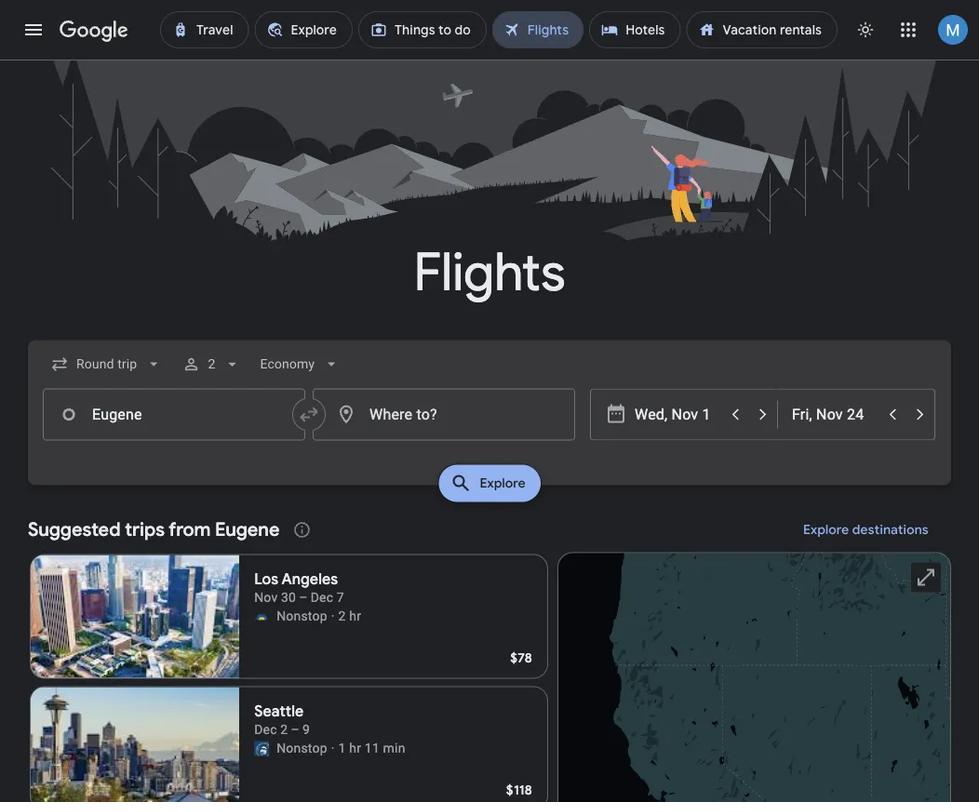 Task type: locate. For each thing, give the bounding box(es) containing it.
 image for los angeles
[[331, 608, 335, 626]]

suggested trips from eugene region
[[28, 508, 952, 803]]

Flight search field
[[13, 340, 967, 508]]

main menu image
[[22, 19, 45, 41]]

2
[[208, 357, 215, 372], [339, 609, 346, 624]]

78 US dollars text field
[[511, 651, 533, 667]]

Where to? text field
[[313, 389, 576, 441]]

explore
[[480, 475, 526, 492], [804, 522, 850, 539]]

nonstop for dec
[[277, 741, 328, 757]]

2 inside popup button
[[208, 357, 215, 372]]

1 vertical spatial nonstop
[[277, 741, 328, 757]]

nonstop
[[277, 609, 328, 624], [277, 741, 328, 757]]

1 vertical spatial 2
[[339, 609, 346, 624]]

hr for los angeles
[[350, 609, 361, 624]]

allegiant image
[[254, 610, 269, 624]]

angeles
[[282, 570, 338, 589]]

0 vertical spatial  image
[[331, 608, 335, 626]]

1 nonstop from the top
[[277, 609, 328, 624]]

from
[[169, 518, 211, 542]]

0 vertical spatial hr
[[350, 609, 361, 624]]

explore inside explore destinations button
[[804, 522, 850, 539]]

2 hr from the top
[[350, 741, 361, 757]]

min
[[383, 741, 406, 757]]

explore for explore
[[480, 475, 526, 492]]

0 horizontal spatial 2
[[208, 357, 215, 372]]

0 horizontal spatial explore
[[480, 475, 526, 492]]

1 horizontal spatial 2
[[339, 609, 346, 624]]

1 vertical spatial hr
[[350, 741, 361, 757]]

None text field
[[43, 389, 305, 441]]

explore inside explore button
[[480, 475, 526, 492]]

1 vertical spatial  image
[[331, 740, 335, 759]]

None field
[[43, 348, 171, 381], [253, 348, 348, 381], [43, 348, 171, 381], [253, 348, 348, 381]]

 image for seattle
[[331, 740, 335, 759]]

0 vertical spatial 2
[[208, 357, 215, 372]]

los angeles nov 30 – dec 7
[[254, 570, 345, 606]]

 image left 2 hr
[[331, 608, 335, 626]]

1 hr from the top
[[350, 609, 361, 624]]

0 vertical spatial nonstop
[[277, 609, 328, 624]]

nonstop for angeles
[[277, 609, 328, 624]]

 image left "1"
[[331, 740, 335, 759]]

explore destinations button
[[782, 508, 952, 553]]

2 nonstop from the top
[[277, 741, 328, 757]]

1 hr 11 min
[[339, 741, 406, 757]]

2 inside suggested trips from eugene region
[[339, 609, 346, 624]]

Departure text field
[[635, 390, 721, 440]]

explore down the where to? text field
[[480, 475, 526, 492]]

1 vertical spatial explore
[[804, 522, 850, 539]]

explore button
[[439, 465, 541, 502]]

0 vertical spatial explore
[[480, 475, 526, 492]]

eugene
[[215, 518, 280, 542]]

explore left destinations
[[804, 522, 850, 539]]

1 horizontal spatial explore
[[804, 522, 850, 539]]

nonstop down the 2 – 9
[[277, 741, 328, 757]]

nonstop down 30 – dec
[[277, 609, 328, 624]]

 image
[[331, 608, 335, 626], [331, 740, 335, 759]]

2  image from the top
[[331, 740, 335, 759]]

2 – 9
[[281, 723, 310, 738]]

1  image from the top
[[331, 608, 335, 626]]

hr
[[350, 609, 361, 624], [350, 741, 361, 757]]

1
[[339, 741, 346, 757]]



Task type: describe. For each thing, give the bounding box(es) containing it.
hr for seattle
[[350, 741, 361, 757]]

nov
[[254, 590, 278, 606]]

30 – dec
[[281, 590, 334, 606]]

$118
[[506, 783, 533, 800]]

2 for 2 hr
[[339, 609, 346, 624]]

suggested
[[28, 518, 121, 542]]

flights
[[414, 240, 566, 306]]

11
[[365, 741, 380, 757]]

Return text field
[[793, 390, 878, 440]]

seattle
[[254, 702, 304, 721]]

$78
[[511, 651, 533, 667]]

explore for explore destinations
[[804, 522, 850, 539]]

2 for 2
[[208, 357, 215, 372]]

alaska image
[[254, 742, 269, 757]]

suggested trips from eugene
[[28, 518, 280, 542]]

2 button
[[174, 342, 249, 387]]

change appearance image
[[844, 7, 889, 52]]

seattle dec 2 – 9
[[254, 702, 310, 738]]

explore destinations
[[804, 522, 929, 539]]

trips
[[125, 518, 165, 542]]

118 US dollars text field
[[506, 783, 533, 800]]

los
[[254, 570, 279, 589]]

7
[[337, 590, 345, 606]]

2 hr
[[339, 609, 361, 624]]

destinations
[[853, 522, 929, 539]]

dec
[[254, 723, 277, 738]]



Task type: vqa. For each thing, say whether or not it's contained in the screenshot.
row containing 19
no



